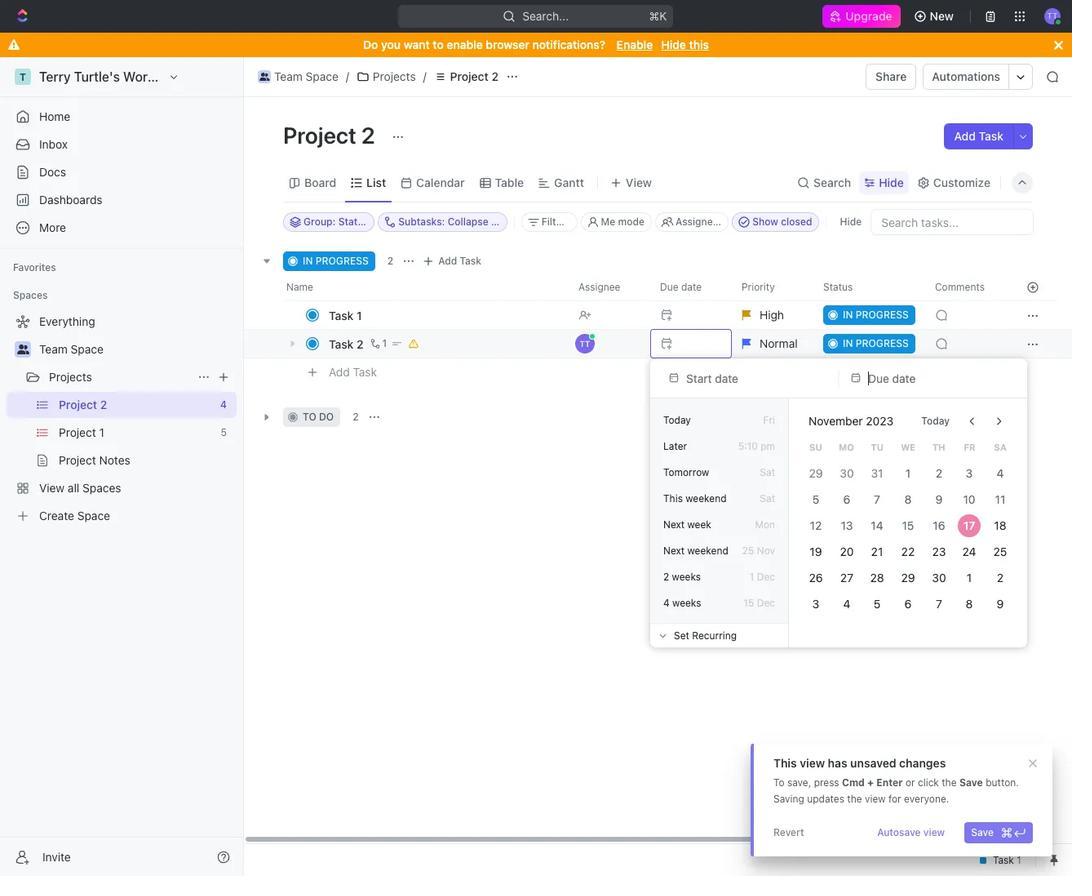 Task type: vqa. For each thing, say whether or not it's contained in the screenshot.


Task type: locate. For each thing, give the bounding box(es) containing it.
this up 'to'
[[774, 756, 798, 770]]

enter
[[877, 777, 904, 789]]

next up 2 weeks
[[664, 545, 685, 557]]

1 vertical spatial team space link
[[39, 336, 234, 363]]

invite
[[42, 850, 71, 864]]

spaces
[[13, 289, 48, 301]]

save left the button. on the right of page
[[960, 777, 984, 789]]

view inside autosave view button
[[924, 826, 946, 839]]

gantt
[[555, 175, 585, 189]]

6 up 13
[[844, 492, 851, 506]]

1 vertical spatial 5
[[875, 597, 882, 611]]

this for view
[[774, 756, 798, 770]]

6 down 22
[[905, 597, 912, 611]]

projects link inside tree
[[49, 364, 191, 390]]

0 horizontal spatial projects
[[49, 370, 92, 384]]

0 vertical spatial sat
[[761, 466, 776, 479]]

16
[[933, 519, 946, 532]]

4 up 11
[[998, 466, 1005, 480]]

1 horizontal spatial the
[[943, 777, 957, 789]]

1 vertical spatial hide
[[880, 175, 905, 189]]

0 vertical spatial project 2
[[450, 69, 499, 83]]

25 for 25
[[994, 545, 1008, 559]]

15 down 1 dec
[[744, 597, 755, 609]]

0 horizontal spatial team space
[[39, 342, 104, 356]]

4 down 27
[[844, 597, 851, 611]]

0 horizontal spatial 5
[[813, 492, 820, 506]]

board
[[305, 175, 337, 189]]

recurring
[[693, 629, 737, 641]]

view up save,
[[800, 756, 826, 770]]

Search tasks... text field
[[872, 210, 1034, 234]]

1 vertical spatial 6
[[905, 597, 912, 611]]

1 vertical spatial team
[[39, 342, 68, 356]]

dec down 1 dec
[[758, 597, 776, 609]]

to do
[[303, 411, 334, 423]]

in progress
[[303, 255, 369, 267]]

2 vertical spatial add task
[[329, 365, 377, 379]]

to left "do"
[[303, 411, 317, 423]]

0 horizontal spatial /
[[346, 69, 349, 83]]

2 weeks
[[664, 571, 701, 583]]

save button
[[965, 822, 1034, 844]]

14
[[872, 519, 884, 532]]

changes
[[900, 756, 947, 770]]

weeks for 2 weeks
[[673, 571, 701, 583]]

today up later
[[664, 414, 691, 426]]

15 for 15
[[903, 519, 915, 532]]

add task for the bottom "add task" button
[[329, 365, 377, 379]]

0 vertical spatial 5
[[813, 492, 820, 506]]

this
[[664, 492, 683, 505], [774, 756, 798, 770]]

30 down mo
[[840, 466, 854, 480]]

26
[[809, 571, 823, 585]]

add up task 1 link
[[439, 255, 458, 267]]

assignees
[[676, 216, 724, 228]]

0 vertical spatial user group image
[[259, 73, 270, 81]]

0 vertical spatial the
[[943, 777, 957, 789]]

2023
[[867, 414, 894, 428]]

team
[[274, 69, 303, 83], [39, 342, 68, 356]]

set recurring
[[674, 629, 737, 641]]

sat for tomorrow
[[761, 466, 776, 479]]

7 down 23
[[936, 597, 943, 611]]

1 vertical spatial space
[[71, 342, 104, 356]]

add task button up the customize
[[945, 123, 1014, 149]]

25 down 18 at the bottom of page
[[994, 545, 1008, 559]]

0 vertical spatial 30
[[840, 466, 854, 480]]

user group image
[[259, 73, 270, 81], [17, 345, 29, 354]]

0 vertical spatial hide
[[662, 38, 687, 51]]

2
[[492, 69, 499, 83], [362, 122, 375, 149], [388, 255, 394, 267], [357, 337, 364, 351], [353, 411, 359, 423], [936, 466, 943, 480], [664, 571, 670, 583], [998, 571, 1005, 585]]

25 nov
[[743, 545, 776, 557]]

hide right search
[[880, 175, 905, 189]]

next left week in the right of the page
[[664, 519, 685, 531]]

30
[[840, 466, 854, 480], [933, 571, 947, 585]]

1 horizontal spatial 7
[[936, 597, 943, 611]]

1 vertical spatial sat
[[761, 492, 776, 505]]

0 horizontal spatial team space link
[[39, 336, 234, 363]]

0 horizontal spatial user group image
[[17, 345, 29, 354]]

8
[[905, 492, 912, 506], [967, 597, 974, 611]]

+
[[868, 777, 875, 789]]

25 left nov
[[743, 545, 755, 557]]

2 vertical spatial add
[[329, 365, 350, 379]]

this inside this view has unsaved changes to save, press cmd + enter or click the save button. saving updates the view for everyone.
[[774, 756, 798, 770]]

0 vertical spatial space
[[306, 69, 339, 83]]

space
[[306, 69, 339, 83], [71, 342, 104, 356]]

2 horizontal spatial add
[[955, 129, 977, 143]]

to
[[433, 38, 444, 51], [303, 411, 317, 423]]

0 horizontal spatial team
[[39, 342, 68, 356]]

1 horizontal spatial hide
[[841, 216, 862, 228]]

today up th in the right of the page
[[922, 415, 950, 427]]

1 horizontal spatial today
[[922, 415, 950, 427]]

0 vertical spatial 7
[[875, 492, 881, 506]]

2 dec from the top
[[758, 597, 776, 609]]

autosave view
[[878, 826, 946, 839]]

3 down 26
[[813, 597, 820, 611]]

1 horizontal spatial to
[[433, 38, 444, 51]]

1 vertical spatial to
[[303, 411, 317, 423]]

0 horizontal spatial 4
[[664, 597, 670, 609]]

1 vertical spatial this
[[774, 756, 798, 770]]

1 vertical spatial 8
[[967, 597, 974, 611]]

project 2 down enable
[[450, 69, 499, 83]]

sat up mon
[[761, 492, 776, 505]]

1 horizontal spatial /
[[423, 69, 427, 83]]

1 horizontal spatial projects link
[[353, 67, 420, 87]]

29 down 22
[[902, 571, 916, 585]]

hide inside dropdown button
[[880, 175, 905, 189]]

8 up 22
[[905, 492, 912, 506]]

0 horizontal spatial this
[[664, 492, 683, 505]]

2 right "do"
[[353, 411, 359, 423]]

project down enable
[[450, 69, 489, 83]]

to right want
[[433, 38, 444, 51]]

1 vertical spatial project 2
[[283, 122, 380, 149]]

0 vertical spatial save
[[960, 777, 984, 789]]

add up the customize
[[955, 129, 977, 143]]

0 horizontal spatial add task
[[329, 365, 377, 379]]

task 1
[[329, 308, 362, 322]]

2 vertical spatial view
[[924, 826, 946, 839]]

2 25 from the left
[[994, 545, 1008, 559]]

view
[[800, 756, 826, 770], [866, 793, 886, 805], [924, 826, 946, 839]]

30 down 23
[[933, 571, 947, 585]]

enable
[[617, 38, 653, 51]]

upgrade link
[[823, 5, 901, 28]]

add task up the customize
[[955, 129, 1004, 143]]

1 vertical spatial add task button
[[419, 252, 488, 271]]

1 horizontal spatial 15
[[903, 519, 915, 532]]

0 vertical spatial 6
[[844, 492, 851, 506]]

0 vertical spatial add task button
[[945, 123, 1014, 149]]

1 vertical spatial dec
[[758, 597, 776, 609]]

1 down 24
[[968, 571, 973, 585]]

15
[[903, 519, 915, 532], [744, 597, 755, 609]]

0 horizontal spatial add
[[329, 365, 350, 379]]

8 down 24
[[967, 597, 974, 611]]

projects link
[[353, 67, 420, 87], [49, 364, 191, 390]]

customize button
[[913, 171, 996, 194]]

1 vertical spatial projects
[[49, 370, 92, 384]]

task
[[980, 129, 1004, 143], [460, 255, 482, 267], [329, 308, 354, 322], [329, 337, 354, 351], [353, 365, 377, 379]]

gantt link
[[551, 171, 585, 194]]

share
[[876, 69, 908, 83]]

1 vertical spatial project
[[283, 122, 357, 149]]

5 down 28
[[875, 597, 882, 611]]

browser
[[486, 38, 530, 51]]

pm
[[761, 440, 776, 452]]

team space inside tree
[[39, 342, 104, 356]]

weeks
[[673, 571, 701, 583], [673, 597, 702, 609]]

add task button
[[945, 123, 1014, 149], [419, 252, 488, 271], [322, 363, 384, 382]]

2 horizontal spatial hide
[[880, 175, 905, 189]]

1 horizontal spatial 6
[[905, 597, 912, 611]]

the right click
[[943, 777, 957, 789]]

1 25 from the left
[[743, 545, 755, 557]]

add task button up task 1 link
[[419, 252, 488, 271]]

0 horizontal spatial view
[[800, 756, 826, 770]]

1 horizontal spatial 3
[[967, 466, 974, 480]]

weekend down week in the right of the page
[[688, 545, 729, 557]]

2 horizontal spatial add task button
[[945, 123, 1014, 149]]

1 vertical spatial weeks
[[673, 597, 702, 609]]

add task down task 2
[[329, 365, 377, 379]]

share button
[[866, 64, 917, 90]]

november
[[809, 414, 864, 428]]

inbox
[[39, 137, 68, 151]]

the down the cmd
[[848, 793, 863, 805]]

1 horizontal spatial 8
[[967, 597, 974, 611]]

2 sat from the top
[[761, 492, 776, 505]]

1 vertical spatial 15
[[744, 597, 755, 609]]

dashboards
[[39, 193, 103, 207]]

saving
[[774, 793, 805, 805]]

⌘k
[[650, 9, 668, 23]]

1
[[357, 308, 362, 322], [383, 337, 387, 349], [906, 466, 911, 480], [750, 571, 755, 583], [968, 571, 973, 585]]

1 vertical spatial 7
[[936, 597, 943, 611]]

su
[[810, 442, 823, 452]]

sat down pm
[[761, 466, 776, 479]]

5 up 12
[[813, 492, 820, 506]]

dec for 1 dec
[[758, 571, 776, 583]]

weeks up 4 weeks
[[673, 571, 701, 583]]

1 right task 2
[[383, 337, 387, 349]]

hide down search
[[841, 216, 862, 228]]

1 vertical spatial add task
[[439, 255, 482, 267]]

2 horizontal spatial view
[[924, 826, 946, 839]]

project 2 up board
[[283, 122, 380, 149]]

project
[[450, 69, 489, 83], [283, 122, 357, 149]]

add task button down task 2
[[322, 363, 384, 382]]

2 horizontal spatial 4
[[998, 466, 1005, 480]]

0 vertical spatial view
[[800, 756, 826, 770]]

save down the button. on the right of page
[[972, 826, 995, 839]]

1 vertical spatial user group image
[[17, 345, 29, 354]]

1 vertical spatial team space
[[39, 342, 104, 356]]

4
[[998, 466, 1005, 480], [664, 597, 670, 609], [844, 597, 851, 611]]

0 vertical spatial team space link
[[254, 67, 343, 87]]

1 vertical spatial save
[[972, 826, 995, 839]]

2 right the progress
[[388, 255, 394, 267]]

we
[[902, 442, 916, 452]]

add task
[[955, 129, 1004, 143], [439, 255, 482, 267], [329, 365, 377, 379]]

view down everyone.
[[924, 826, 946, 839]]

next for next week
[[664, 519, 685, 531]]

add task up task 1 link
[[439, 255, 482, 267]]

15 up 22
[[903, 519, 915, 532]]

1 horizontal spatial team
[[274, 69, 303, 83]]

this view has unsaved changes to save, press cmd + enter or click the save button. saving updates the view for everyone.
[[774, 756, 1020, 805]]

or
[[906, 777, 916, 789]]

enable
[[447, 38, 483, 51]]

0 horizontal spatial hide
[[662, 38, 687, 51]]

2 down th in the right of the page
[[936, 466, 943, 480]]

0 horizontal spatial 8
[[905, 492, 912, 506]]

this down tomorrow on the right
[[664, 492, 683, 505]]

0 vertical spatial team
[[274, 69, 303, 83]]

1 vertical spatial 3
[[813, 597, 820, 611]]

0 vertical spatial projects
[[373, 69, 416, 83]]

0 vertical spatial 3
[[967, 466, 974, 480]]

tree containing team space
[[7, 309, 237, 529]]

1 vertical spatial weekend
[[688, 545, 729, 557]]

space inside sidebar navigation
[[71, 342, 104, 356]]

1 dec from the top
[[758, 571, 776, 583]]

user group image inside 'team space' link
[[259, 73, 270, 81]]

tree
[[7, 309, 237, 529]]

weeks down 2 weeks
[[673, 597, 702, 609]]

view down +
[[866, 793, 886, 805]]

3 up 10
[[967, 466, 974, 480]]

0 vertical spatial team space
[[274, 69, 339, 83]]

0 horizontal spatial 3
[[813, 597, 820, 611]]

9 down 18 at the bottom of page
[[998, 597, 1005, 611]]

today button
[[912, 408, 960, 434]]

2 / from the left
[[423, 69, 427, 83]]

0 horizontal spatial 6
[[844, 492, 851, 506]]

0 vertical spatial 15
[[903, 519, 915, 532]]

31
[[872, 466, 884, 480]]

0 vertical spatial to
[[433, 38, 444, 51]]

1 sat from the top
[[761, 466, 776, 479]]

the
[[943, 777, 957, 789], [848, 793, 863, 805]]

2 vertical spatial hide
[[841, 216, 862, 228]]

hide left this
[[662, 38, 687, 51]]

0 horizontal spatial 15
[[744, 597, 755, 609]]

2 next from the top
[[664, 545, 685, 557]]

29
[[809, 466, 823, 480], [902, 571, 916, 585]]

press
[[815, 777, 840, 789]]

27
[[841, 571, 854, 585]]

this
[[690, 38, 710, 51]]

hide inside button
[[841, 216, 862, 228]]

unsaved
[[851, 756, 897, 770]]

add down task 2
[[329, 365, 350, 379]]

team space link
[[254, 67, 343, 87], [39, 336, 234, 363]]

9 up 16
[[936, 492, 943, 506]]

november 2023
[[809, 414, 894, 428]]

4 down 2 weeks
[[664, 597, 670, 609]]

2 horizontal spatial add task
[[955, 129, 1004, 143]]

29 down the su
[[809, 466, 823, 480]]

1 horizontal spatial space
[[306, 69, 339, 83]]

13
[[841, 519, 853, 532]]

next weekend
[[664, 545, 729, 557]]

24
[[964, 545, 977, 559]]

sa
[[995, 442, 1007, 452]]

0 horizontal spatial add task button
[[322, 363, 384, 382]]

team inside sidebar navigation
[[39, 342, 68, 356]]

7
[[875, 492, 881, 506], [936, 597, 943, 611]]

inbox link
[[7, 131, 237, 158]]

dec down nov
[[758, 571, 776, 583]]

1 next from the top
[[664, 519, 685, 531]]

weekend up week in the right of the page
[[686, 492, 727, 505]]

2 left 1 button
[[357, 337, 364, 351]]

project up board
[[283, 122, 357, 149]]

0 horizontal spatial projects link
[[49, 364, 191, 390]]

0 vertical spatial add
[[955, 129, 977, 143]]

1 down 25 nov
[[750, 571, 755, 583]]

7 up 14
[[875, 492, 881, 506]]



Task type: describe. For each thing, give the bounding box(es) containing it.
board link
[[301, 171, 337, 194]]

Due date text field
[[869, 371, 1004, 385]]

22
[[902, 545, 916, 559]]

12
[[810, 519, 822, 532]]

next week
[[664, 519, 712, 531]]

set
[[674, 629, 690, 641]]

0 horizontal spatial 7
[[875, 492, 881, 506]]

weekend for next weekend
[[688, 545, 729, 557]]

20
[[840, 545, 854, 559]]

1 horizontal spatial team space link
[[254, 67, 343, 87]]

calendar
[[417, 175, 465, 189]]

mo
[[840, 442, 855, 452]]

next for next weekend
[[664, 545, 685, 557]]

1 vertical spatial 29
[[902, 571, 916, 585]]

1 horizontal spatial team space
[[274, 69, 339, 83]]

you
[[381, 38, 401, 51]]

later
[[664, 440, 688, 452]]

25 for 25 nov
[[743, 545, 755, 557]]

task up task 2
[[329, 308, 354, 322]]

everyone.
[[905, 793, 950, 805]]

revert
[[774, 826, 805, 839]]

sidebar navigation
[[0, 57, 244, 876]]

view for autosave
[[924, 826, 946, 839]]

today inside button
[[922, 415, 950, 427]]

search...
[[523, 9, 570, 23]]

table
[[495, 175, 524, 189]]

0 vertical spatial 8
[[905, 492, 912, 506]]

0 horizontal spatial today
[[664, 414, 691, 426]]

weekend for this weekend
[[686, 492, 727, 505]]

in
[[303, 255, 313, 267]]

th
[[933, 442, 946, 452]]

add for the topmost "add task" button
[[955, 129, 977, 143]]

task down task 1
[[329, 337, 354, 351]]

tomorrow
[[664, 466, 710, 479]]

autosave view button
[[871, 822, 952, 844]]

list
[[367, 175, 386, 189]]

search button
[[793, 171, 857, 194]]

has
[[829, 756, 848, 770]]

1 horizontal spatial project
[[450, 69, 489, 83]]

11
[[996, 492, 1006, 506]]

cmd
[[843, 777, 866, 789]]

2 vertical spatial add task button
[[322, 363, 384, 382]]

2 up list
[[362, 122, 375, 149]]

1 down the "we"
[[906, 466, 911, 480]]

do
[[319, 411, 334, 423]]

list link
[[364, 171, 386, 194]]

2 up 4 weeks
[[664, 571, 670, 583]]

week
[[688, 519, 712, 531]]

0 horizontal spatial to
[[303, 411, 317, 423]]

2 down 18 at the bottom of page
[[998, 571, 1005, 585]]

notifications?
[[533, 38, 606, 51]]

view for this
[[800, 756, 826, 770]]

1 vertical spatial 30
[[933, 571, 947, 585]]

add task for the topmost "add task" button
[[955, 129, 1004, 143]]

2 down browser
[[492, 69, 499, 83]]

0 vertical spatial projects link
[[353, 67, 420, 87]]

5:10 pm
[[739, 440, 776, 452]]

task up the customize
[[980, 129, 1004, 143]]

autosave
[[878, 826, 922, 839]]

4 weeks
[[664, 597, 702, 609]]

calendar link
[[413, 171, 465, 194]]

1 / from the left
[[346, 69, 349, 83]]

hide button
[[834, 212, 869, 232]]

task down 1 button
[[353, 365, 377, 379]]

upgrade
[[846, 9, 893, 23]]

1 horizontal spatial add task
[[439, 255, 482, 267]]

18
[[995, 519, 1007, 532]]

do you want to enable browser notifications? enable hide this
[[363, 38, 710, 51]]

add for the bottom "add task" button
[[329, 365, 350, 379]]

1 horizontal spatial view
[[866, 793, 886, 805]]

1 button
[[367, 336, 390, 352]]

table link
[[492, 171, 524, 194]]

project 2 link
[[430, 67, 503, 87]]

1 horizontal spatial project 2
[[450, 69, 499, 83]]

task 2
[[329, 337, 364, 351]]

1 vertical spatial 9
[[998, 597, 1005, 611]]

fri
[[764, 414, 776, 426]]

1 horizontal spatial 4
[[844, 597, 851, 611]]

0 horizontal spatial project 2
[[283, 122, 380, 149]]

this for weekend
[[664, 492, 683, 505]]

23
[[933, 545, 947, 559]]

0 vertical spatial 29
[[809, 466, 823, 480]]

1 inside button
[[383, 337, 387, 349]]

button.
[[987, 777, 1020, 789]]

1 up task 2
[[357, 308, 362, 322]]

weeks for 4 weeks
[[673, 597, 702, 609]]

Start date text field
[[687, 371, 822, 385]]

automations button
[[925, 65, 1009, 89]]

0 horizontal spatial project
[[283, 122, 357, 149]]

customize
[[934, 175, 991, 189]]

task up task 1 link
[[460, 255, 482, 267]]

1 horizontal spatial add task button
[[419, 252, 488, 271]]

progress
[[316, 255, 369, 267]]

nov
[[758, 545, 776, 557]]

new
[[931, 9, 955, 23]]

dashboards link
[[7, 187, 237, 213]]

tree inside sidebar navigation
[[7, 309, 237, 529]]

15 dec
[[744, 597, 776, 609]]

28
[[871, 571, 885, 585]]

projects inside tree
[[49, 370, 92, 384]]

save inside button
[[972, 826, 995, 839]]

1 horizontal spatial 5
[[875, 597, 882, 611]]

dec for 15 dec
[[758, 597, 776, 609]]

hide button
[[860, 171, 910, 194]]

assignees button
[[656, 212, 729, 232]]

search
[[814, 175, 852, 189]]

task 1 link
[[325, 303, 566, 327]]

1 vertical spatial the
[[848, 793, 863, 805]]

17
[[964, 519, 976, 532]]

sat for this weekend
[[761, 492, 776, 505]]

do
[[363, 38, 378, 51]]

automations
[[933, 69, 1001, 83]]

home link
[[7, 104, 237, 130]]

favorites
[[13, 261, 56, 274]]

new button
[[908, 3, 964, 29]]

1 dec
[[750, 571, 776, 583]]

home
[[39, 109, 70, 123]]

15 for 15 dec
[[744, 597, 755, 609]]

user group image inside tree
[[17, 345, 29, 354]]

1 vertical spatial add
[[439, 255, 458, 267]]

docs
[[39, 165, 66, 179]]

click
[[919, 777, 940, 789]]

save inside this view has unsaved changes to save, press cmd + enter or click the save button. saving updates the view for everyone.
[[960, 777, 984, 789]]

0 vertical spatial 9
[[936, 492, 943, 506]]



